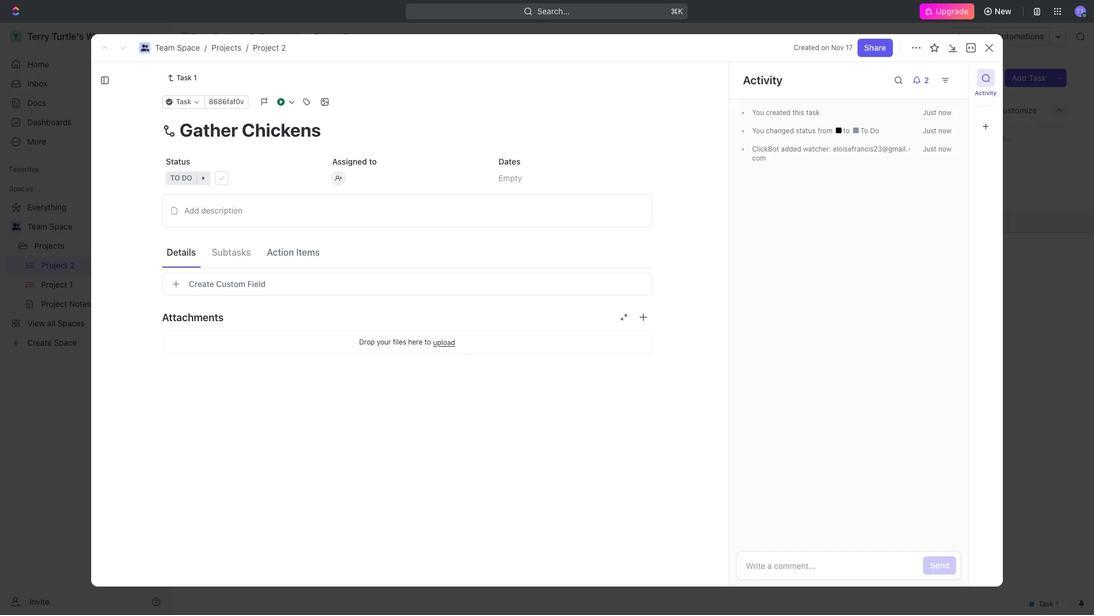 Task type: vqa. For each thing, say whether or not it's contained in the screenshot.
'PROJECT 2' link
yes



Task type: describe. For each thing, give the bounding box(es) containing it.
tt button
[[1072, 2, 1090, 21]]

task button
[[162, 95, 205, 109]]

favorites
[[9, 165, 39, 174]]

⌘k
[[671, 6, 684, 16]]

field
[[248, 279, 266, 289]]

1 vertical spatial 1
[[249, 198, 253, 208]]

upload button
[[433, 338, 455, 347]]

your
[[377, 338, 391, 347]]

description
[[201, 206, 243, 215]]

17
[[846, 43, 853, 52]]

2 button
[[908, 71, 937, 89]]

2 inside project 2 'link'
[[343, 31, 348, 41]]

sidebar navigation
[[0, 23, 170, 616]]

added watcher:
[[779, 145, 833, 153]]

new
[[995, 6, 1012, 16]]

task sidebar content section
[[727, 62, 969, 587]]

automations button
[[991, 28, 1050, 45]]

upgrade
[[936, 6, 969, 16]]

task 2 link
[[227, 235, 395, 251]]

0 vertical spatial space
[[214, 31, 237, 41]]

files
[[393, 338, 406, 347]]

2 vertical spatial project
[[198, 68, 249, 87]]

8686faf0v button
[[204, 95, 248, 109]]

created
[[766, 108, 791, 117]]

add task for leftmost "add task" button
[[230, 257, 263, 267]]

new button
[[979, 2, 1019, 21]]

subtasks button
[[207, 242, 256, 263]]

1 horizontal spatial share button
[[950, 27, 986, 46]]

just for added watcher:
[[923, 145, 937, 153]]

1 horizontal spatial add task button
[[293, 158, 341, 172]]

drop
[[359, 338, 375, 347]]

0 horizontal spatial user group image
[[141, 44, 149, 51]]

team space link for leftmost user group image
[[155, 43, 200, 52]]

status
[[166, 157, 190, 166]]

1 now from the top
[[939, 108, 952, 117]]

send
[[930, 561, 950, 571]]

you for you
[[752, 127, 764, 135]]

2 horizontal spatial project
[[314, 31, 341, 41]]

0 horizontal spatial project 2 link
[[253, 43, 286, 52]]

tree inside sidebar navigation
[[5, 198, 165, 352]]

attachments button
[[162, 304, 652, 331]]

action
[[267, 247, 294, 257]]

1 vertical spatial task 1
[[230, 198, 253, 208]]

create custom field
[[189, 279, 266, 289]]

2 inside 2 dropdown button
[[924, 75, 929, 85]]

customize button
[[983, 102, 1041, 118]]

to do inside dropdown button
[[170, 174, 192, 182]]

1 just now from the top
[[923, 108, 952, 117]]

to right from
[[844, 127, 852, 135]]

watcher:
[[803, 145, 831, 153]]

0 vertical spatial task 1
[[177, 74, 197, 82]]

you created this task
[[752, 108, 820, 117]]

1 horizontal spatial team
[[155, 43, 175, 52]]

this
[[793, 108, 805, 117]]

list
[[256, 105, 270, 115]]

user group image
[[12, 223, 20, 230]]

1 horizontal spatial task 1 link
[[227, 195, 395, 211]]

customize
[[997, 105, 1038, 115]]

home link
[[5, 55, 165, 74]]

add for middle "add task" button
[[306, 161, 319, 169]]

details
[[167, 247, 196, 257]]

0 vertical spatial team
[[192, 31, 211, 41]]

team space link for user group icon
[[27, 218, 163, 236]]

to inside drop your files here to upload
[[425, 338, 431, 347]]

action items
[[267, 247, 320, 257]]

changed status from
[[764, 127, 835, 135]]

home
[[27, 59, 49, 69]]

0 vertical spatial task 1 link
[[162, 71, 201, 85]]

upgrade link
[[920, 3, 975, 19]]

0 vertical spatial share
[[957, 31, 979, 41]]

automations
[[997, 31, 1044, 41]]

clickbot
[[752, 145, 779, 153]]

1 horizontal spatial project 2 link
[[300, 30, 351, 43]]

drop your files here to upload
[[359, 338, 455, 347]]

board link
[[210, 102, 235, 118]]

spaces
[[9, 185, 33, 193]]

custom
[[216, 279, 245, 289]]

upload
[[433, 338, 455, 347]]

assigned
[[332, 157, 367, 166]]

just for changed status from
[[923, 127, 937, 135]]

gather chickens link
[[243, 215, 395, 231]]

items
[[296, 247, 320, 257]]

search...
[[538, 6, 570, 16]]

add description
[[184, 206, 243, 215]]

add left description
[[184, 206, 199, 215]]

status
[[796, 127, 816, 135]]

chickens
[[273, 218, 308, 228]]

1 horizontal spatial projects link
[[211, 43, 242, 52]]

search
[[914, 105, 940, 115]]

action items button
[[262, 242, 324, 263]]

board
[[213, 105, 235, 115]]

now for added watcher:
[[939, 145, 952, 153]]

docs
[[27, 98, 46, 108]]

just now for changed status from
[[923, 127, 952, 135]]

projects inside tree
[[34, 241, 64, 251]]

subtasks
[[212, 247, 251, 257]]

details button
[[162, 242, 200, 263]]

gather
[[246, 218, 271, 228]]

to inside dropdown button
[[170, 174, 180, 182]]



Task type: locate. For each thing, give the bounding box(es) containing it.
projects link
[[246, 30, 293, 43], [211, 43, 242, 52], [34, 237, 133, 255]]

2 horizontal spatial projects
[[260, 31, 291, 41]]

dates
[[499, 157, 520, 166]]

docs link
[[5, 94, 165, 112]]

1 vertical spatial team space
[[27, 222, 72, 231]]

2 horizontal spatial to do
[[859, 127, 879, 135]]

1 horizontal spatial to do
[[211, 290, 233, 298]]

0 horizontal spatial projects
[[34, 241, 64, 251]]

3 just from the top
[[923, 145, 937, 153]]

to do inside task sidebar content section
[[859, 127, 879, 135]]

created on nov 17
[[794, 43, 853, 52]]

2 vertical spatial just now
[[923, 145, 952, 153]]

2 vertical spatial projects
[[34, 241, 64, 251]]

2 vertical spatial add task button
[[225, 256, 268, 270]]

favorites button
[[5, 163, 44, 177]]

share
[[957, 31, 979, 41], [865, 43, 886, 52]]

2 horizontal spatial team
[[192, 31, 211, 41]]

team
[[192, 31, 211, 41], [155, 43, 175, 52], [27, 222, 47, 231]]

1 vertical spatial to do
[[170, 174, 192, 182]]

add up customize
[[1012, 73, 1027, 83]]

add for leftmost "add task" button
[[230, 257, 244, 267]]

1 vertical spatial activity
[[975, 89, 997, 96]]

1 horizontal spatial 1
[[249, 198, 253, 208]]

0 vertical spatial add task
[[1012, 73, 1047, 83]]

0 vertical spatial projects
[[260, 31, 291, 41]]

2 horizontal spatial add task button
[[1005, 69, 1053, 87]]

task 2
[[230, 238, 254, 248]]

3 just now from the top
[[923, 145, 952, 153]]

add left assigned
[[306, 161, 319, 169]]

0 horizontal spatial do
[[182, 174, 192, 182]]

to do down create custom field
[[211, 290, 233, 298]]

projects
[[260, 31, 291, 41], [211, 43, 242, 52], [34, 241, 64, 251]]

dashboards link
[[5, 113, 165, 132]]

0 horizontal spatial project
[[198, 68, 249, 87]]

tt
[[1077, 8, 1085, 14]]

created
[[794, 43, 820, 52]]

inbox
[[27, 79, 47, 88]]

calendar link
[[289, 102, 325, 118]]

1 up task "dropdown button"
[[194, 74, 197, 82]]

2
[[343, 31, 348, 41], [281, 43, 286, 52], [252, 68, 262, 87], [924, 75, 929, 85], [249, 238, 254, 248], [246, 290, 251, 298]]

add
[[1012, 73, 1027, 83], [306, 161, 319, 169], [184, 206, 199, 215], [230, 257, 244, 267]]

0 horizontal spatial to do
[[170, 174, 192, 182]]

0 horizontal spatial team space
[[27, 222, 72, 231]]

2 vertical spatial now
[[939, 145, 952, 153]]

add task
[[1012, 73, 1047, 83], [306, 161, 336, 169], [230, 257, 263, 267]]

add task button
[[1005, 69, 1053, 87], [293, 158, 341, 172], [225, 256, 268, 270]]

you up clickbot on the top right of the page
[[752, 127, 764, 135]]

create custom field button
[[162, 273, 652, 296]]

space
[[214, 31, 237, 41], [177, 43, 200, 52], [49, 222, 72, 231]]

hide button
[[946, 102, 980, 118]]

2 horizontal spatial add task
[[1012, 73, 1047, 83]]

add task button down calendar link
[[293, 158, 341, 172]]

tree
[[5, 198, 165, 352]]

2 just now from the top
[[923, 127, 952, 135]]

activity inside task sidebar content section
[[743, 74, 783, 87]]

2 vertical spatial team
[[27, 222, 47, 231]]

2 vertical spatial add task
[[230, 257, 263, 267]]

2 just from the top
[[923, 127, 937, 135]]

to up the eloisefrancis23@gmail.
[[861, 127, 869, 135]]

do inside dropdown button
[[182, 174, 192, 182]]

0 horizontal spatial task 1 link
[[162, 71, 201, 85]]

1 horizontal spatial activity
[[975, 89, 997, 96]]

com
[[752, 145, 911, 162]]

task
[[807, 108, 820, 117]]

add task button up customize
[[1005, 69, 1053, 87]]

just now
[[923, 108, 952, 117], [923, 127, 952, 135], [923, 145, 952, 153]]

share button
[[950, 27, 986, 46], [858, 39, 893, 57]]

now
[[939, 108, 952, 117], [939, 127, 952, 135], [939, 145, 952, 153]]

task
[[1029, 73, 1047, 83], [177, 74, 192, 82], [176, 97, 191, 106], [321, 161, 336, 169], [230, 198, 247, 208], [230, 238, 247, 248], [247, 257, 263, 267]]

task sidebar navigation tab list
[[974, 69, 999, 136]]

2 inside task 2 link
[[249, 238, 254, 248]]

do
[[870, 127, 879, 135], [182, 174, 192, 182], [223, 290, 233, 298]]

1 up gather in the top left of the page
[[249, 198, 253, 208]]

0 horizontal spatial task 1
[[177, 74, 197, 82]]

tree containing team space
[[5, 198, 165, 352]]

0 vertical spatial just
[[923, 108, 937, 117]]

to
[[844, 127, 852, 135], [861, 127, 869, 135], [369, 157, 377, 166], [170, 174, 180, 182], [211, 290, 221, 298], [425, 338, 431, 347]]

do down create custom field
[[223, 290, 233, 298]]

do down the status
[[182, 174, 192, 182]]

user group image
[[181, 34, 188, 39], [141, 44, 149, 51]]

eloisefrancis23@gmail. com
[[752, 145, 911, 162]]

list link
[[254, 102, 270, 118]]

0 horizontal spatial activity
[[743, 74, 783, 87]]

1 vertical spatial you
[[752, 127, 764, 135]]

activity
[[743, 74, 783, 87], [975, 89, 997, 96]]

added
[[781, 145, 802, 153]]

space right user group icon
[[49, 222, 72, 231]]

0 vertical spatial 1
[[194, 74, 197, 82]]

team space up team space / projects / project 2 at the top of page
[[192, 31, 237, 41]]

task inside "dropdown button"
[[176, 97, 191, 106]]

1 vertical spatial now
[[939, 127, 952, 135]]

to down the status
[[170, 174, 180, 182]]

0 vertical spatial you
[[752, 108, 764, 117]]

0 horizontal spatial share button
[[858, 39, 893, 57]]

now for changed status from
[[939, 127, 952, 135]]

2 vertical spatial just
[[923, 145, 937, 153]]

0 vertical spatial project
[[314, 31, 341, 41]]

2 vertical spatial to do
[[211, 290, 233, 298]]

add task down subtasks
[[230, 257, 263, 267]]

1 vertical spatial share
[[865, 43, 886, 52]]

from
[[818, 127, 833, 135]]

nov
[[832, 43, 844, 52]]

you for you created this task
[[752, 108, 764, 117]]

send button
[[924, 557, 957, 575]]

you left created
[[752, 108, 764, 117]]

1 horizontal spatial team space
[[192, 31, 237, 41]]

to right here
[[425, 338, 431, 347]]

do inside task sidebar content section
[[870, 127, 879, 135]]

hide
[[960, 105, 977, 115]]

1 vertical spatial do
[[182, 174, 192, 182]]

0 vertical spatial do
[[870, 127, 879, 135]]

8686faf0v
[[209, 97, 244, 106]]

1 vertical spatial project 2
[[198, 68, 266, 87]]

1 you from the top
[[752, 108, 764, 117]]

1 horizontal spatial project
[[253, 43, 279, 52]]

empty
[[499, 173, 522, 183]]

0 horizontal spatial space
[[49, 222, 72, 231]]

create
[[189, 279, 214, 289]]

project 2 inside 'link'
[[314, 31, 348, 41]]

on
[[822, 43, 830, 52]]

2 horizontal spatial projects link
[[246, 30, 293, 43]]

project
[[314, 31, 341, 41], [253, 43, 279, 52], [198, 68, 249, 87]]

2 horizontal spatial space
[[214, 31, 237, 41]]

0 vertical spatial add task button
[[1005, 69, 1053, 87]]

Edit task name text field
[[162, 119, 652, 141]]

1 horizontal spatial user group image
[[181, 34, 188, 39]]

share button right 17
[[858, 39, 893, 57]]

to do up the eloisefrancis23@gmail.
[[859, 127, 879, 135]]

you
[[752, 108, 764, 117], [752, 127, 764, 135]]

just
[[923, 108, 937, 117], [923, 127, 937, 135], [923, 145, 937, 153]]

0 vertical spatial activity
[[743, 74, 783, 87]]

add for topmost "add task" button
[[1012, 73, 1027, 83]]

search button
[[899, 102, 944, 118]]

0 horizontal spatial add task button
[[225, 256, 268, 270]]

inbox link
[[5, 75, 165, 93]]

1 vertical spatial add task button
[[293, 158, 341, 172]]

space inside tree
[[49, 222, 72, 231]]

2 horizontal spatial do
[[870, 127, 879, 135]]

task 1 link up gather chickens link
[[227, 195, 395, 211]]

to do down the status
[[170, 174, 192, 182]]

1 vertical spatial just
[[923, 127, 937, 135]]

0 vertical spatial user group image
[[181, 34, 188, 39]]

calendar
[[291, 105, 325, 115]]

2 now from the top
[[939, 127, 952, 135]]

2 vertical spatial do
[[223, 290, 233, 298]]

space up team space / projects / project 2 at the top of page
[[214, 31, 237, 41]]

1 just from the top
[[923, 108, 937, 117]]

invite
[[30, 597, 49, 607]]

gather chickens
[[246, 218, 308, 228]]

1 horizontal spatial add task
[[306, 161, 336, 169]]

0 vertical spatial now
[[939, 108, 952, 117]]

0 horizontal spatial team
[[27, 222, 47, 231]]

3 now from the top
[[939, 145, 952, 153]]

dashboards
[[27, 117, 72, 127]]

1 vertical spatial just now
[[923, 127, 952, 135]]

eloisefrancis23@gmail.
[[833, 145, 911, 153]]

1
[[194, 74, 197, 82], [249, 198, 253, 208]]

2 you from the top
[[752, 127, 764, 135]]

1 vertical spatial projects
[[211, 43, 242, 52]]

0 horizontal spatial projects link
[[34, 237, 133, 255]]

2 vertical spatial space
[[49, 222, 72, 231]]

to do button
[[162, 168, 320, 189]]

add task for middle "add task" button
[[306, 161, 336, 169]]

project 2 link
[[300, 30, 351, 43], [253, 43, 286, 52]]

1 horizontal spatial share
[[957, 31, 979, 41]]

1 vertical spatial task 1 link
[[227, 195, 395, 211]]

0 horizontal spatial 1
[[194, 74, 197, 82]]

empty button
[[495, 168, 652, 189]]

share button down upgrade
[[950, 27, 986, 46]]

assigned to
[[332, 157, 377, 166]]

1 vertical spatial team
[[155, 43, 175, 52]]

task 1
[[177, 74, 197, 82], [230, 198, 253, 208]]

activity inside task sidebar navigation tab list
[[975, 89, 997, 96]]

1 horizontal spatial project 2
[[314, 31, 348, 41]]

1 horizontal spatial projects
[[211, 43, 242, 52]]

0 vertical spatial team space
[[192, 31, 237, 41]]

add down subtasks
[[230, 257, 244, 267]]

add task up customize
[[1012, 73, 1047, 83]]

here
[[408, 338, 423, 347]]

team space
[[192, 31, 237, 41], [27, 222, 72, 231]]

0 vertical spatial just now
[[923, 108, 952, 117]]

1 horizontal spatial task 1
[[230, 198, 253, 208]]

team inside tree
[[27, 222, 47, 231]]

add task down calendar
[[306, 161, 336, 169]]

0 vertical spatial to do
[[859, 127, 879, 135]]

team space / projects / project 2
[[155, 43, 286, 52]]

1 vertical spatial space
[[177, 43, 200, 52]]

project 2
[[314, 31, 348, 41], [198, 68, 266, 87]]

to down create custom field
[[211, 290, 221, 298]]

1 vertical spatial user group image
[[141, 44, 149, 51]]

to right assigned
[[369, 157, 377, 166]]

0 horizontal spatial add task
[[230, 257, 263, 267]]

task 1 down to do dropdown button at the left of the page
[[230, 198, 253, 208]]

share right 17
[[865, 43, 886, 52]]

Search tasks... text field
[[953, 129, 1067, 147]]

task 1 link up task "dropdown button"
[[162, 71, 201, 85]]

0 horizontal spatial project 2
[[198, 68, 266, 87]]

do up the eloisefrancis23@gmail.
[[870, 127, 879, 135]]

add description button
[[166, 202, 648, 220]]

add task button down task 2
[[225, 256, 268, 270]]

team space right user group icon
[[27, 222, 72, 231]]

1 vertical spatial project
[[253, 43, 279, 52]]

0 horizontal spatial share
[[865, 43, 886, 52]]

activity up created
[[743, 74, 783, 87]]

1 vertical spatial add task
[[306, 161, 336, 169]]

1 horizontal spatial do
[[223, 290, 233, 298]]

changed
[[766, 127, 794, 135]]

team space inside tree
[[27, 222, 72, 231]]

space up task "dropdown button"
[[177, 43, 200, 52]]

0 vertical spatial project 2
[[314, 31, 348, 41]]

projects link inside tree
[[34, 237, 133, 255]]

/
[[242, 31, 244, 41], [296, 31, 298, 41], [205, 43, 207, 52], [246, 43, 248, 52]]

share down upgrade
[[957, 31, 979, 41]]

activity up hide
[[975, 89, 997, 96]]

add task for topmost "add task" button
[[1012, 73, 1047, 83]]

attachments
[[162, 312, 224, 324]]

1 horizontal spatial space
[[177, 43, 200, 52]]

just now for added watcher:
[[923, 145, 952, 153]]

task 1 up task "dropdown button"
[[177, 74, 197, 82]]



